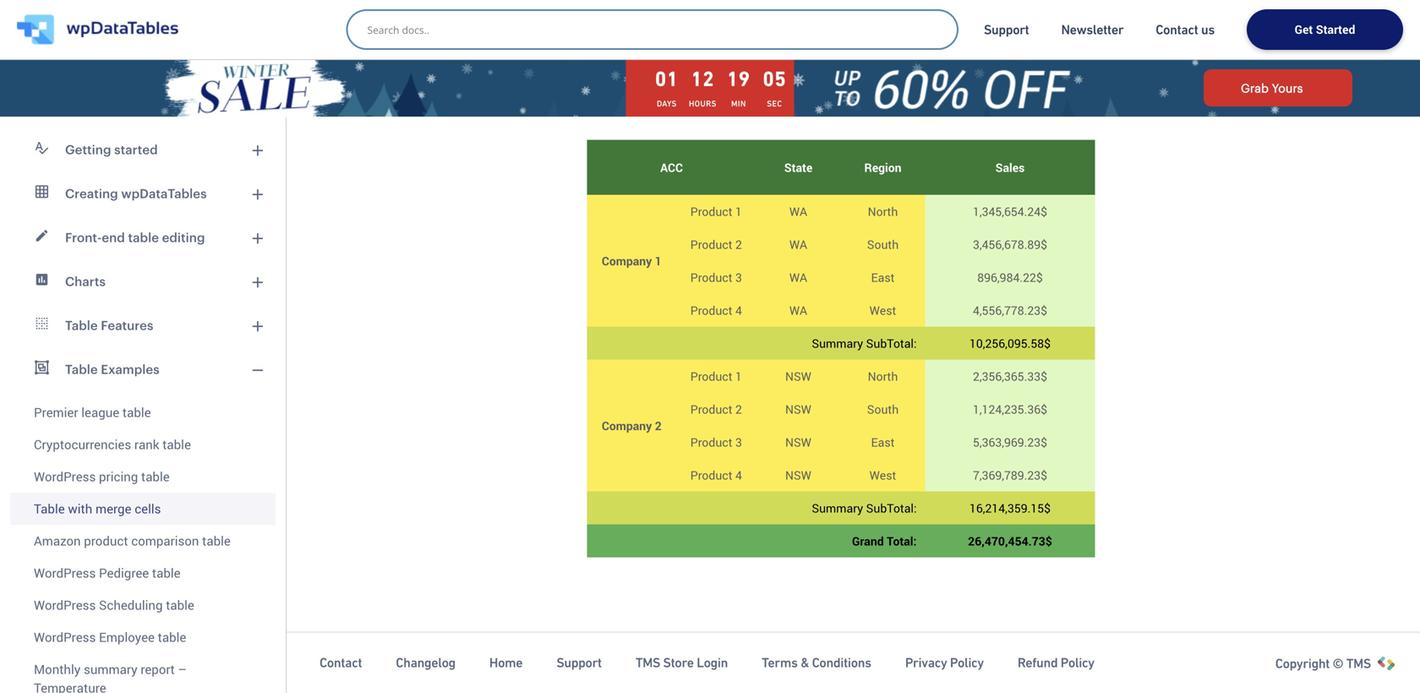 Task type: describe. For each thing, give the bounding box(es) containing it.
grand total:
[[852, 533, 917, 549]]

home
[[489, 655, 523, 671]]

wa for product 4
[[790, 302, 807, 318]]

support for leftmost support link
[[557, 655, 602, 671]]

table for pricing
[[141, 468, 170, 485]]

newsletter link
[[1061, 21, 1124, 38]]

table with merge cells link
[[10, 493, 276, 525]]

pricing
[[99, 468, 138, 485]]

privacy policy
[[905, 655, 984, 671]]

wpdatatables - tables and charts manager wordpress plugin image
[[17, 14, 178, 45]]

hours
[[689, 99, 717, 109]]

product 2 for nsw
[[691, 401, 742, 417]]

contact for contact
[[320, 655, 362, 671]]

product 3 for nsw
[[691, 434, 742, 450]]

end
[[102, 230, 125, 245]]

table for scheduling
[[166, 596, 194, 614]]

refund policy link
[[1018, 655, 1095, 671]]

charts link
[[10, 260, 276, 304]]

yours
[[1272, 81, 1303, 95]]

wordpress scheduling table
[[34, 596, 194, 614]]

company 2
[[602, 418, 662, 434]]

product
[[84, 532, 128, 550]]

grab yours
[[1241, 81, 1303, 95]]

days
[[657, 99, 677, 109]]

table with merge cells
[[34, 500, 161, 517]]

product for 3,456,678.89$
[[691, 236, 733, 252]]

region
[[864, 159, 902, 175]]

table features
[[65, 318, 153, 333]]

contact us
[[1156, 22, 1215, 37]]

subtotal: for 10,256,095.58$
[[866, 335, 917, 351]]

12
[[691, 67, 715, 90]]

table examples
[[65, 362, 160, 377]]

1 vertical spatial 1
[[655, 253, 662, 269]]

table inside amazon product comparison table link
[[202, 532, 231, 550]]

summary for 10,256,095.58$
[[812, 335, 863, 351]]

amazon product comparison table link
[[10, 525, 276, 557]]

monthly
[[34, 661, 81, 678]]

creating wpdatatables
[[65, 186, 207, 201]]

premier league table
[[34, 404, 151, 421]]

contact us link
[[1156, 21, 1215, 38]]

terms & conditions
[[762, 655, 872, 671]]

nsw for product 3
[[785, 434, 812, 450]]

product 2 for wa
[[691, 236, 742, 252]]

product for 896,984.22$
[[691, 269, 733, 285]]

©
[[1333, 656, 1344, 671]]

1 for nsw
[[736, 368, 742, 384]]

privacy policy link
[[905, 655, 984, 671]]

wordpress pricing table
[[34, 468, 170, 485]]

amazon
[[34, 532, 81, 550]]

started
[[114, 142, 158, 157]]

table for table features
[[65, 318, 98, 333]]

front-end table editing link
[[10, 216, 276, 260]]

contact link
[[320, 655, 362, 671]]

1 wa from the top
[[790, 203, 807, 219]]

sales
[[996, 159, 1025, 175]]

terms & conditions link
[[762, 655, 872, 671]]

table for table with merge cells
[[34, 500, 65, 517]]

product 4 for wa
[[691, 302, 742, 318]]

changelog link
[[396, 655, 456, 671]]

getting
[[65, 142, 111, 157]]

tms store login link
[[636, 655, 728, 671]]

refund policy
[[1018, 655, 1095, 671]]

example 4 link
[[946, 11, 1037, 54]]

2 for product 1
[[655, 418, 662, 434]]

1 horizontal spatial tms
[[1347, 656, 1371, 671]]

wordpress for wordpress pedigree table
[[34, 564, 96, 582]]

cryptocurrencies rank table link
[[10, 429, 276, 461]]

summary for 16,214,359.15$
[[812, 500, 863, 516]]

example 4
[[964, 25, 1019, 41]]

north for nsw
[[868, 368, 898, 384]]

wordpress pricing table link
[[10, 461, 276, 493]]

changelog
[[396, 655, 456, 671]]

grab
[[1241, 81, 1269, 95]]

refund
[[1018, 655, 1058, 671]]

wordpress scheduling table link
[[10, 589, 276, 621]]

1,345,654.24$
[[973, 203, 1048, 219]]

company for company 2
[[602, 418, 652, 434]]

nsw for product 4
[[785, 467, 812, 483]]

Search input search field
[[367, 18, 946, 41]]

wa for product 2
[[790, 236, 807, 252]]

get started
[[1295, 21, 1356, 37]]

5 product from the top
[[691, 368, 733, 384]]

monthly summary report – temperature
[[34, 661, 187, 693]]

acc
[[660, 159, 683, 175]]

cryptocurrencies
[[34, 436, 131, 453]]

0 vertical spatial 4
[[1012, 25, 1019, 41]]

wordpress for wordpress pricing table
[[34, 468, 96, 485]]

cryptocurrencies rank table
[[34, 436, 191, 453]]

4 for nsw
[[736, 467, 742, 483]]

privacy
[[905, 655, 947, 671]]

1,124,235.36$
[[973, 401, 1048, 417]]

3,456,678.89$
[[973, 236, 1048, 252]]

merge
[[96, 500, 131, 517]]

19
[[727, 67, 751, 90]]

7,369,789.23$
[[973, 467, 1048, 483]]

getting started link
[[10, 128, 276, 172]]



Task type: locate. For each thing, give the bounding box(es) containing it.
table
[[65, 318, 98, 333], [65, 362, 98, 377], [34, 500, 65, 517]]

1 vertical spatial 3
[[736, 434, 742, 450]]

table left with
[[34, 500, 65, 517]]

wordpress for wordpress scheduling table
[[34, 596, 96, 614]]

creating wpdatatables link
[[10, 172, 276, 216]]

subtotal: for 16,214,359.15$
[[866, 500, 917, 516]]

2 product 3 from the top
[[691, 434, 742, 450]]

2 for nsw
[[736, 401, 742, 417]]

table right comparison
[[202, 532, 231, 550]]

1 nsw from the top
[[785, 368, 812, 384]]

3 wordpress from the top
[[34, 596, 96, 614]]

league
[[81, 404, 119, 421]]

2 east from the top
[[871, 434, 895, 450]]

policy
[[950, 655, 984, 671], [1061, 655, 1095, 671]]

product 1 for company 1
[[691, 203, 742, 219]]

1 summary from the top
[[812, 335, 863, 351]]

3 wa from the top
[[790, 269, 807, 285]]

product for 1,124,235.36$
[[691, 401, 733, 417]]

south for nsw
[[867, 401, 899, 417]]

1 product 3 from the top
[[691, 269, 742, 285]]

table for rank
[[163, 436, 191, 453]]

2 company from the top
[[602, 418, 652, 434]]

front-end table editing
[[65, 230, 205, 245]]

1 vertical spatial summary subtotal:
[[812, 500, 917, 516]]

0 vertical spatial 3
[[736, 269, 742, 285]]

get
[[1295, 21, 1313, 37]]

1 vertical spatial 4
[[736, 302, 742, 318]]

0 vertical spatial subtotal:
[[866, 335, 917, 351]]

product 1 for company 2
[[691, 368, 742, 384]]

0 vertical spatial south
[[867, 236, 899, 252]]

home link
[[489, 655, 523, 671]]

1 vertical spatial subtotal:
[[866, 500, 917, 516]]

3 for nsw
[[736, 434, 742, 450]]

1 horizontal spatial policy
[[1061, 655, 1095, 671]]

grand
[[852, 533, 884, 549]]

3 for wa
[[736, 269, 742, 285]]

example
[[964, 25, 1009, 41]]

wordpress down wordpress pedigree table
[[34, 596, 96, 614]]

1 vertical spatial north
[[868, 368, 898, 384]]

0 vertical spatial product 4
[[691, 302, 742, 318]]

amazon product comparison table
[[34, 532, 231, 550]]

0 vertical spatial summary
[[812, 335, 863, 351]]

south for wa
[[867, 236, 899, 252]]

nsw for product 2
[[785, 401, 812, 417]]

table inside front-end table editing link
[[128, 230, 159, 245]]

0 vertical spatial support link
[[984, 21, 1029, 38]]

wa for product 3
[[790, 269, 807, 285]]

policy inside refund policy link
[[1061, 655, 1095, 671]]

Search form search field
[[367, 18, 946, 41]]

table for league
[[123, 404, 151, 421]]

table for table examples
[[65, 362, 98, 377]]

1 vertical spatial south
[[867, 401, 899, 417]]

min
[[731, 99, 746, 109]]

1 vertical spatial product 4
[[691, 467, 742, 483]]

table inside wordpress pedigree table link
[[152, 564, 181, 582]]

wordpress pedigree table
[[34, 564, 181, 582]]

table inside cryptocurrencies rank table 'link'
[[163, 436, 191, 453]]

8 product from the top
[[691, 467, 733, 483]]

2 wa from the top
[[790, 236, 807, 252]]

0 horizontal spatial support link
[[557, 655, 602, 671]]

company for company 1
[[602, 253, 652, 269]]

employee
[[99, 629, 155, 646]]

west
[[870, 302, 897, 318], [870, 467, 897, 483]]

1 horizontal spatial contact
[[1156, 22, 1199, 37]]

6 product from the top
[[691, 401, 733, 417]]

1 south from the top
[[867, 236, 899, 252]]

company 1
[[602, 253, 662, 269]]

4 wordpress from the top
[[34, 629, 96, 646]]

subtotal:
[[866, 335, 917, 351], [866, 500, 917, 516]]

west for wa
[[870, 302, 897, 318]]

2 subtotal: from the top
[[866, 500, 917, 516]]

1 subtotal: from the top
[[866, 335, 917, 351]]

product for 7,369,789.23$
[[691, 467, 733, 483]]

0 horizontal spatial tms
[[636, 655, 660, 671]]

0 vertical spatial contact
[[1156, 22, 1199, 37]]

table up premier league table
[[65, 362, 98, 377]]

tms right '©'
[[1347, 656, 1371, 671]]

policy for privacy policy
[[950, 655, 984, 671]]

started
[[1316, 21, 1356, 37]]

west for nsw
[[870, 467, 897, 483]]

2 north from the top
[[868, 368, 898, 384]]

total:
[[887, 533, 917, 549]]

examples
[[101, 362, 160, 377]]

4 for wa
[[736, 302, 742, 318]]

4
[[1012, 25, 1019, 41], [736, 302, 742, 318], [736, 467, 742, 483]]

comparison
[[131, 532, 199, 550]]

3 product from the top
[[691, 269, 733, 285]]

wordpress employee table
[[34, 629, 186, 646]]

table up cryptocurrencies rank table 'link'
[[123, 404, 151, 421]]

2 product from the top
[[691, 236, 733, 252]]

0 vertical spatial west
[[870, 302, 897, 318]]

table inside the wordpress employee table link
[[158, 629, 186, 646]]

east for wa
[[871, 269, 895, 285]]

monthly summary report – temperature link
[[10, 654, 276, 693]]

summary subtotal: for 16,214,359.15$
[[812, 500, 917, 516]]

2 vertical spatial 4
[[736, 467, 742, 483]]

summary
[[812, 335, 863, 351], [812, 500, 863, 516]]

login
[[697, 655, 728, 671]]

1 3 from the top
[[736, 269, 742, 285]]

table for end
[[128, 230, 159, 245]]

1 east from the top
[[871, 269, 895, 285]]

896,984.22$
[[978, 269, 1043, 285]]

0 horizontal spatial policy
[[950, 655, 984, 671]]

2 wordpress from the top
[[34, 564, 96, 582]]

2 west from the top
[[870, 467, 897, 483]]

wordpress up with
[[34, 468, 96, 485]]

0 vertical spatial product 2
[[691, 236, 742, 252]]

summary subtotal: for 10,256,095.58$
[[812, 335, 917, 351]]

4,556,778.23$
[[973, 302, 1048, 318]]

2
[[736, 236, 742, 252], [736, 401, 742, 417], [655, 418, 662, 434]]

2 3 from the top
[[736, 434, 742, 450]]

table inside premier league table link
[[123, 404, 151, 421]]

01
[[655, 67, 679, 90]]

3 nsw from the top
[[785, 434, 812, 450]]

1 vertical spatial support link
[[557, 655, 602, 671]]

product 1
[[691, 203, 742, 219], [691, 368, 742, 384]]

table down charts
[[65, 318, 98, 333]]

0 vertical spatial support
[[984, 22, 1029, 37]]

grab yours link
[[1204, 69, 1353, 107]]

10,256,095.58$
[[970, 335, 1051, 351]]

cells
[[135, 500, 161, 517]]

1 policy from the left
[[950, 655, 984, 671]]

05
[[763, 67, 787, 90]]

0 vertical spatial summary subtotal:
[[812, 335, 917, 351]]

1 west from the top
[[870, 302, 897, 318]]

getting started
[[65, 142, 158, 157]]

table inside wordpress pricing table link
[[141, 468, 170, 485]]

1 summary subtotal: from the top
[[812, 335, 917, 351]]

26,470,454.73$
[[968, 533, 1052, 549]]

support for the top support link
[[984, 22, 1029, 37]]

editing
[[162, 230, 205, 245]]

1 vertical spatial 2
[[736, 401, 742, 417]]

1 vertical spatial summary
[[812, 500, 863, 516]]

1 product 4 from the top
[[691, 302, 742, 318]]

0 vertical spatial 2
[[736, 236, 742, 252]]

2 product 4 from the top
[[691, 467, 742, 483]]

0 vertical spatial 1
[[736, 203, 742, 219]]

2 vertical spatial 2
[[655, 418, 662, 434]]

policy right privacy
[[950, 655, 984, 671]]

table down wordpress pedigree table link
[[166, 596, 194, 614]]

7 product from the top
[[691, 434, 733, 450]]

creating
[[65, 186, 118, 201]]

1 product from the top
[[691, 203, 733, 219]]

east
[[871, 269, 895, 285], [871, 434, 895, 450]]

2 product 1 from the top
[[691, 368, 742, 384]]

0 vertical spatial table
[[65, 318, 98, 333]]

wordpress pedigree table link
[[10, 557, 276, 589]]

1 horizontal spatial support link
[[984, 21, 1029, 38]]

1 vertical spatial table
[[65, 362, 98, 377]]

1 vertical spatial contact
[[320, 655, 362, 671]]

table up –
[[158, 629, 186, 646]]

table right rank
[[163, 436, 191, 453]]

2 policy from the left
[[1061, 655, 1095, 671]]

tms store login
[[636, 655, 728, 671]]

north for wa
[[868, 203, 898, 219]]

2 nsw from the top
[[785, 401, 812, 417]]

4 product from the top
[[691, 302, 733, 318]]

1 vertical spatial company
[[602, 418, 652, 434]]

2 summary subtotal: from the top
[[812, 500, 917, 516]]

front-
[[65, 230, 102, 245]]

table down comparison
[[152, 564, 181, 582]]

2 vertical spatial 1
[[736, 368, 742, 384]]

policy for refund policy
[[1061, 655, 1095, 671]]

4 wa from the top
[[790, 302, 807, 318]]

product 3 for wa
[[691, 269, 742, 285]]

product 4 for nsw
[[691, 467, 742, 483]]

2 south from the top
[[867, 401, 899, 417]]

0 vertical spatial north
[[868, 203, 898, 219]]

3
[[736, 269, 742, 285], [736, 434, 742, 450]]

wordpress down amazon
[[34, 564, 96, 582]]

scheduling
[[99, 596, 163, 614]]

1 vertical spatial east
[[871, 434, 895, 450]]

1 vertical spatial product 1
[[691, 368, 742, 384]]

1 vertical spatial product 2
[[691, 401, 742, 417]]

0 vertical spatial product 1
[[691, 203, 742, 219]]

tms left store
[[636, 655, 660, 671]]

copyright © tms
[[1276, 656, 1371, 671]]

us
[[1201, 22, 1215, 37]]

0 horizontal spatial support
[[557, 655, 602, 671]]

policy inside privacy policy link
[[950, 655, 984, 671]]

wordpress employee table link
[[10, 621, 276, 654]]

–
[[178, 661, 187, 678]]

premier
[[34, 404, 78, 421]]

2,356,365.33$
[[973, 368, 1048, 384]]

1 product 2 from the top
[[691, 236, 742, 252]]

0 vertical spatial product 3
[[691, 269, 742, 285]]

copyright
[[1276, 656, 1330, 671]]

2 for wa
[[736, 236, 742, 252]]

table examples link
[[10, 347, 276, 391]]

1 for wa
[[736, 203, 742, 219]]

summary
[[84, 661, 138, 678]]

1 north from the top
[[868, 203, 898, 219]]

table for employee
[[158, 629, 186, 646]]

product
[[691, 203, 733, 219], [691, 236, 733, 252], [691, 269, 733, 285], [691, 302, 733, 318], [691, 368, 733, 384], [691, 401, 733, 417], [691, 434, 733, 450], [691, 467, 733, 483]]

terms
[[762, 655, 798, 671]]

0 horizontal spatial contact
[[320, 655, 362, 671]]

1 vertical spatial product 3
[[691, 434, 742, 450]]

1 product 1 from the top
[[691, 203, 742, 219]]

product for 5,363,969.23$
[[691, 434, 733, 450]]

features
[[101, 318, 153, 333]]

east for nsw
[[871, 434, 895, 450]]

1 horizontal spatial support
[[984, 22, 1029, 37]]

policy right the refund in the bottom right of the page
[[1061, 655, 1095, 671]]

product 3
[[691, 269, 742, 285], [691, 434, 742, 450]]

product for 4,556,778.23$
[[691, 302, 733, 318]]

2 product 2 from the top
[[691, 401, 742, 417]]

product 2
[[691, 236, 742, 252], [691, 401, 742, 417]]

south
[[867, 236, 899, 252], [867, 401, 899, 417]]

rank
[[134, 436, 159, 453]]

2 vertical spatial table
[[34, 500, 65, 517]]

1
[[736, 203, 742, 219], [655, 253, 662, 269], [736, 368, 742, 384]]

with
[[68, 500, 92, 517]]

1 vertical spatial west
[[870, 467, 897, 483]]

get started link
[[1247, 9, 1404, 50]]

0 vertical spatial company
[[602, 253, 652, 269]]

contact for contact us
[[1156, 22, 1199, 37]]

2 summary from the top
[[812, 500, 863, 516]]

table up cells
[[141, 468, 170, 485]]

wordpress for wordpress employee table
[[34, 629, 96, 646]]

1 wordpress from the top
[[34, 468, 96, 485]]

premier league table link
[[10, 391, 276, 429]]

table right end at the left
[[128, 230, 159, 245]]

16,214,359.15$
[[970, 500, 1051, 516]]

table
[[128, 230, 159, 245], [123, 404, 151, 421], [163, 436, 191, 453], [141, 468, 170, 485], [202, 532, 231, 550], [152, 564, 181, 582], [166, 596, 194, 614], [158, 629, 186, 646]]

support
[[984, 22, 1029, 37], [557, 655, 602, 671]]

wordpress up monthly
[[34, 629, 96, 646]]

report
[[141, 661, 175, 678]]

tms
[[636, 655, 660, 671], [1347, 656, 1371, 671]]

0 vertical spatial east
[[871, 269, 895, 285]]

1 company from the top
[[602, 253, 652, 269]]

4 nsw from the top
[[785, 467, 812, 483]]

table inside wordpress scheduling table link
[[166, 596, 194, 614]]

newsletter
[[1061, 22, 1124, 37]]

1 vertical spatial support
[[557, 655, 602, 671]]

temperature
[[34, 679, 106, 693]]

&
[[801, 655, 809, 671]]

table for pedigree
[[152, 564, 181, 582]]



Task type: vqa. For each thing, say whether or not it's contained in the screenshot.


